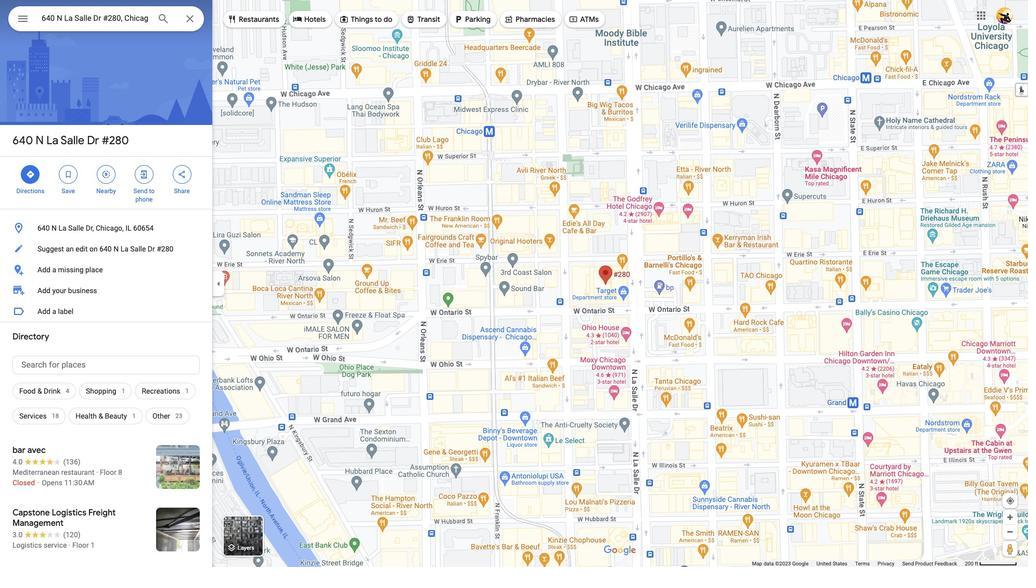 Task type: describe. For each thing, give the bounding box(es) containing it.
 search field
[[8, 6, 204, 33]]

other
[[153, 412, 170, 420]]

bar avec
[[12, 445, 46, 456]]

health & beauty 1
[[76, 412, 136, 420]]

hotels
[[304, 15, 326, 24]]

 restaurants
[[228, 14, 279, 25]]

640 n la salle dr #280
[[12, 133, 129, 148]]

ft
[[976, 561, 979, 567]]

google
[[793, 561, 809, 567]]

3.0 stars 120 reviews image
[[12, 530, 81, 540]]

closed
[[12, 479, 35, 487]]

a for label
[[52, 307, 56, 316]]

salle for dr
[[61, 133, 84, 148]]

capstone
[[12, 508, 50, 518]]

(120)
[[63, 531, 81, 539]]

terms button
[[856, 560, 871, 567]]

to inside ' things to do'
[[375, 15, 382, 24]]

recreations
[[142, 387, 180, 395]]

4.0
[[12, 458, 23, 466]]

health
[[76, 412, 97, 420]]

directions
[[16, 187, 44, 195]]

terms
[[856, 561, 871, 567]]

4.0 stars 136 reviews image
[[12, 457, 81, 467]]

dr inside suggest an edit on 640 n la salle dr #280 "button"
[[148, 245, 155, 253]]


[[177, 169, 187, 180]]


[[454, 14, 464, 25]]

opens
[[42, 479, 62, 487]]

send for send to phone
[[134, 187, 148, 195]]

mediterranean restaurant · floor 8 closed ⋅ opens 11:30 am
[[12, 468, 122, 487]]

business
[[68, 286, 97, 295]]

united
[[817, 561, 832, 567]]

(136)
[[63, 458, 81, 466]]

 hotels
[[293, 14, 326, 25]]

add for add a missing place
[[37, 266, 50, 274]]

dr,
[[86, 224, 94, 232]]

footer inside google maps 'element'
[[753, 560, 966, 567]]

show your location image
[[1007, 496, 1016, 506]]

capstone logistics freight management
[[12, 508, 116, 529]]

 pharmacies
[[505, 14, 556, 25]]

send product feedback
[[903, 561, 958, 567]]

restaurant
[[61, 468, 94, 476]]

 things to do
[[340, 14, 393, 25]]

200
[[966, 561, 974, 567]]

8
[[118, 468, 122, 476]]

map
[[753, 561, 763, 567]]

share
[[174, 187, 190, 195]]

restaurants
[[239, 15, 279, 24]]

send for send product feedback
[[903, 561, 915, 567]]

©2023
[[776, 561, 792, 567]]


[[569, 14, 579, 25]]

⋅
[[37, 479, 40, 487]]

atms
[[581, 15, 599, 24]]

chicago,
[[96, 224, 124, 232]]


[[293, 14, 302, 25]]

privacy button
[[878, 560, 895, 567]]

& for drink
[[37, 387, 42, 395]]

united states button
[[817, 560, 848, 567]]

salle inside "button"
[[130, 245, 146, 253]]

la inside "button"
[[121, 245, 129, 253]]

other 23
[[153, 412, 183, 420]]

food
[[19, 387, 36, 395]]


[[228, 14, 237, 25]]

drink
[[44, 387, 61, 395]]

send product feedback button
[[903, 560, 958, 567]]

collapse side panel image
[[213, 278, 224, 289]]

add for add your business
[[37, 286, 50, 295]]

none text field inside 640 n la salle dr #280 main content
[[12, 356, 200, 374]]


[[26, 169, 35, 180]]

18
[[52, 412, 59, 420]]

product
[[916, 561, 934, 567]]

suggest
[[37, 245, 64, 253]]

do
[[384, 15, 393, 24]]

service
[[44, 541, 67, 549]]

suggest an edit on 640 n la salle dr #280 button
[[0, 239, 212, 259]]

1 down freight
[[91, 541, 95, 549]]

add a missing place button
[[0, 259, 212, 280]]

freight
[[88, 508, 116, 518]]

add a label
[[37, 307, 74, 316]]

nearby
[[96, 187, 116, 195]]

privacy
[[878, 561, 895, 567]]

services 18
[[19, 412, 59, 420]]

feedback
[[935, 561, 958, 567]]

food & drink 4
[[19, 387, 69, 395]]



Task type: vqa. For each thing, say whether or not it's contained in the screenshot.


Task type: locate. For each thing, give the bounding box(es) containing it.
1 inside shopping 1
[[122, 387, 125, 395]]

1 vertical spatial 640
[[37, 224, 50, 232]]

1 vertical spatial &
[[99, 412, 103, 420]]

la inside button
[[59, 224, 66, 232]]

on
[[90, 245, 98, 253]]


[[102, 169, 111, 180]]

bar
[[12, 445, 26, 456]]

0 vertical spatial dr
[[87, 133, 99, 148]]

states
[[833, 561, 848, 567]]

n up suggest
[[52, 224, 57, 232]]

add inside button
[[37, 266, 50, 274]]

1 add from the top
[[37, 266, 50, 274]]

None text field
[[12, 356, 200, 374]]

0 horizontal spatial &
[[37, 387, 42, 395]]

& for beauty
[[99, 412, 103, 420]]

640 for 640 n la salle dr, chicago, il 60654
[[37, 224, 50, 232]]

None field
[[42, 12, 149, 24]]

1 vertical spatial ·
[[69, 541, 71, 549]]

send inside send to phone
[[134, 187, 148, 195]]

n for 640 n la salle dr #280
[[36, 133, 44, 148]]

0 horizontal spatial #280
[[102, 133, 129, 148]]

0 vertical spatial floor
[[100, 468, 116, 476]]

2 vertical spatial salle
[[130, 245, 146, 253]]

0 vertical spatial add
[[37, 266, 50, 274]]

logistics up (120)
[[52, 508, 86, 518]]

4
[[66, 387, 69, 395]]

0 vertical spatial n
[[36, 133, 44, 148]]

n down chicago,
[[114, 245, 119, 253]]

0 vertical spatial to
[[375, 15, 382, 24]]

0 vertical spatial 640
[[12, 133, 33, 148]]

2 vertical spatial la
[[121, 245, 129, 253]]

1 horizontal spatial logistics
[[52, 508, 86, 518]]

salle up 
[[61, 133, 84, 148]]

la for dr
[[46, 133, 58, 148]]

1 horizontal spatial 640
[[37, 224, 50, 232]]

add a label button
[[0, 301, 212, 322]]

0 horizontal spatial to
[[149, 187, 155, 195]]


[[17, 11, 29, 26]]

edit
[[76, 245, 88, 253]]

2 vertical spatial add
[[37, 307, 50, 316]]

1 horizontal spatial to
[[375, 15, 382, 24]]

none field inside the 640 n la salle dr #280, chicago, il 60654 "field"
[[42, 12, 149, 24]]

1 horizontal spatial floor
[[100, 468, 116, 476]]

dr down 60654
[[148, 245, 155, 253]]

layers
[[238, 545, 255, 552]]

salle left dr,
[[68, 224, 84, 232]]

n for 640 n la salle dr, chicago, il 60654
[[52, 224, 57, 232]]

to up phone
[[149, 187, 155, 195]]

floor for logistics
[[72, 541, 89, 549]]

640 inside suggest an edit on 640 n la salle dr #280 "button"
[[100, 245, 112, 253]]

logistics inside capstone logistics freight management
[[52, 508, 86, 518]]

beauty
[[105, 412, 127, 420]]

to
[[375, 15, 382, 24], [149, 187, 155, 195]]

place
[[85, 266, 103, 274]]

640 right on
[[100, 245, 112, 253]]

1 vertical spatial a
[[52, 307, 56, 316]]

1 horizontal spatial dr
[[148, 245, 155, 253]]

640 n la salle dr #280 main content
[[0, 0, 212, 567]]


[[505, 14, 514, 25]]

 button
[[8, 6, 37, 33]]

floor down (120)
[[72, 541, 89, 549]]

salle for dr,
[[68, 224, 84, 232]]

0 vertical spatial la
[[46, 133, 58, 148]]

640 inside 640 n la salle dr, chicago, il 60654 button
[[37, 224, 50, 232]]

footer
[[753, 560, 966, 567]]

actions for 640 n la salle dr #280 region
[[0, 157, 212, 209]]

transit
[[418, 15, 441, 24]]

1 inside recreations 1
[[186, 387, 189, 395]]

1 right recreations
[[186, 387, 189, 395]]

la
[[46, 133, 58, 148], [59, 224, 66, 232], [121, 245, 129, 253]]

·
[[96, 468, 98, 476], [69, 541, 71, 549]]

floor inside the mediterranean restaurant · floor 8 closed ⋅ opens 11:30 am
[[100, 468, 116, 476]]

3.0
[[12, 531, 23, 539]]

shopping 1
[[86, 387, 125, 395]]

a left label
[[52, 307, 56, 316]]

footer containing map data ©2023 google
[[753, 560, 966, 567]]


[[139, 169, 149, 180]]

0 horizontal spatial send
[[134, 187, 148, 195]]

label
[[58, 307, 74, 316]]


[[340, 14, 349, 25]]

a inside button
[[52, 266, 56, 274]]

1 vertical spatial send
[[903, 561, 915, 567]]

640 up ''
[[12, 133, 33, 148]]

200 ft button
[[966, 561, 1018, 567]]

· down (120)
[[69, 541, 71, 549]]

 transit
[[406, 14, 441, 25]]

your
[[52, 286, 66, 295]]

dr
[[87, 133, 99, 148], [148, 245, 155, 253]]

640
[[12, 133, 33, 148], [37, 224, 50, 232], [100, 245, 112, 253]]

· for logistics
[[69, 541, 71, 549]]

to left do
[[375, 15, 382, 24]]

1 horizontal spatial &
[[99, 412, 103, 420]]

1 vertical spatial logistics
[[12, 541, 42, 549]]

google account: ben nelson  
(ben.nelson1980@gmail.com) image
[[997, 7, 1014, 24]]

send to phone
[[134, 187, 155, 203]]

· right restaurant
[[96, 468, 98, 476]]

add your business
[[37, 286, 97, 295]]

recreations 1
[[142, 387, 189, 395]]

2 horizontal spatial 640
[[100, 245, 112, 253]]

phone
[[136, 196, 153, 203]]

640 n la salle dr, chicago, il 60654 button
[[0, 218, 212, 239]]

a left missing
[[52, 266, 56, 274]]

pharmacies
[[516, 15, 556, 24]]

add left 'your'
[[37, 286, 50, 295]]

logistics
[[52, 508, 86, 518], [12, 541, 42, 549]]

map data ©2023 google
[[753, 561, 809, 567]]

2 a from the top
[[52, 307, 56, 316]]

directory
[[12, 332, 49, 342]]

send up phone
[[134, 187, 148, 195]]

data
[[764, 561, 775, 567]]

640 n la salle dr, chicago, il 60654
[[37, 224, 154, 232]]

1 vertical spatial n
[[52, 224, 57, 232]]

to inside send to phone
[[149, 187, 155, 195]]

#280
[[102, 133, 129, 148], [157, 245, 174, 253]]

3 add from the top
[[37, 307, 50, 316]]

add left label
[[37, 307, 50, 316]]

salle down 60654
[[130, 245, 146, 253]]

floor
[[100, 468, 116, 476], [72, 541, 89, 549]]

n up directions at top
[[36, 133, 44, 148]]

things
[[351, 15, 373, 24]]

0 horizontal spatial 640
[[12, 133, 33, 148]]

add down suggest
[[37, 266, 50, 274]]

· inside the mediterranean restaurant · floor 8 closed ⋅ opens 11:30 am
[[96, 468, 98, 476]]

1
[[122, 387, 125, 395], [186, 387, 189, 395], [132, 412, 136, 420], [91, 541, 95, 549]]

il
[[126, 224, 132, 232]]

0 horizontal spatial floor
[[72, 541, 89, 549]]

a
[[52, 266, 56, 274], [52, 307, 56, 316]]

1 vertical spatial salle
[[68, 224, 84, 232]]

zoom out image
[[1007, 528, 1015, 536]]

23
[[176, 412, 183, 420]]

0 vertical spatial a
[[52, 266, 56, 274]]

0 horizontal spatial logistics
[[12, 541, 42, 549]]

la for dr,
[[59, 224, 66, 232]]

11:30 am
[[64, 479, 94, 487]]

1 vertical spatial floor
[[72, 541, 89, 549]]

send left product
[[903, 561, 915, 567]]

0 vertical spatial salle
[[61, 133, 84, 148]]

1 right shopping
[[122, 387, 125, 395]]

1 vertical spatial dr
[[148, 245, 155, 253]]

mediterranean
[[12, 468, 59, 476]]

n
[[36, 133, 44, 148], [52, 224, 57, 232], [114, 245, 119, 253]]

add for add a label
[[37, 307, 50, 316]]

send inside send product feedback button
[[903, 561, 915, 567]]

a inside 'button'
[[52, 307, 56, 316]]

0 horizontal spatial ·
[[69, 541, 71, 549]]

&
[[37, 387, 42, 395], [99, 412, 103, 420]]

united states
[[817, 561, 848, 567]]

zoom in image
[[1007, 513, 1015, 521]]

640 N La Salle Dr #280, Chicago, IL 60654 field
[[8, 6, 204, 31]]

1 vertical spatial #280
[[157, 245, 174, 253]]

management
[[12, 518, 64, 529]]

shopping
[[86, 387, 116, 395]]

1 right beauty
[[132, 412, 136, 420]]

dr up actions for 640 n la salle dr #280 region
[[87, 133, 99, 148]]

1 inside the health & beauty 1
[[132, 412, 136, 420]]

salle inside button
[[68, 224, 84, 232]]

an
[[66, 245, 74, 253]]

#280 inside "button"
[[157, 245, 174, 253]]

add inside 'button'
[[37, 307, 50, 316]]

0 vertical spatial logistics
[[52, 508, 86, 518]]

1 vertical spatial to
[[149, 187, 155, 195]]

1 a from the top
[[52, 266, 56, 274]]

& right food on the left bottom
[[37, 387, 42, 395]]

2 horizontal spatial n
[[114, 245, 119, 253]]

1 horizontal spatial ·
[[96, 468, 98, 476]]

1 horizontal spatial #280
[[157, 245, 174, 253]]

logistics service · floor 1
[[12, 541, 95, 549]]

add a missing place
[[37, 266, 103, 274]]

0 vertical spatial ·
[[96, 468, 98, 476]]

0 horizontal spatial n
[[36, 133, 44, 148]]

1 horizontal spatial n
[[52, 224, 57, 232]]

200 ft
[[966, 561, 979, 567]]

0 vertical spatial #280
[[102, 133, 129, 148]]

1 vertical spatial add
[[37, 286, 50, 295]]

1 vertical spatial la
[[59, 224, 66, 232]]

show street view coverage image
[[1003, 541, 1019, 557]]

logistics down 3.0
[[12, 541, 42, 549]]

google maps element
[[0, 0, 1029, 567]]

0 vertical spatial &
[[37, 387, 42, 395]]

& right health
[[99, 412, 103, 420]]

640 up suggest
[[37, 224, 50, 232]]

n inside button
[[52, 224, 57, 232]]

0 horizontal spatial dr
[[87, 133, 99, 148]]

floor left the 8
[[100, 468, 116, 476]]


[[64, 169, 73, 180]]

floor for avec
[[100, 468, 116, 476]]

parking
[[466, 15, 491, 24]]

640 for 640 n la salle dr #280
[[12, 133, 33, 148]]

· for avec
[[96, 468, 98, 476]]

1 horizontal spatial send
[[903, 561, 915, 567]]

n inside "button"
[[114, 245, 119, 253]]

2 add from the top
[[37, 286, 50, 295]]

2 vertical spatial n
[[114, 245, 119, 253]]

2 vertical spatial 640
[[100, 245, 112, 253]]


[[406, 14, 416, 25]]

0 vertical spatial send
[[134, 187, 148, 195]]

add your business link
[[0, 280, 212, 301]]

avec
[[27, 445, 46, 456]]

a for missing
[[52, 266, 56, 274]]



